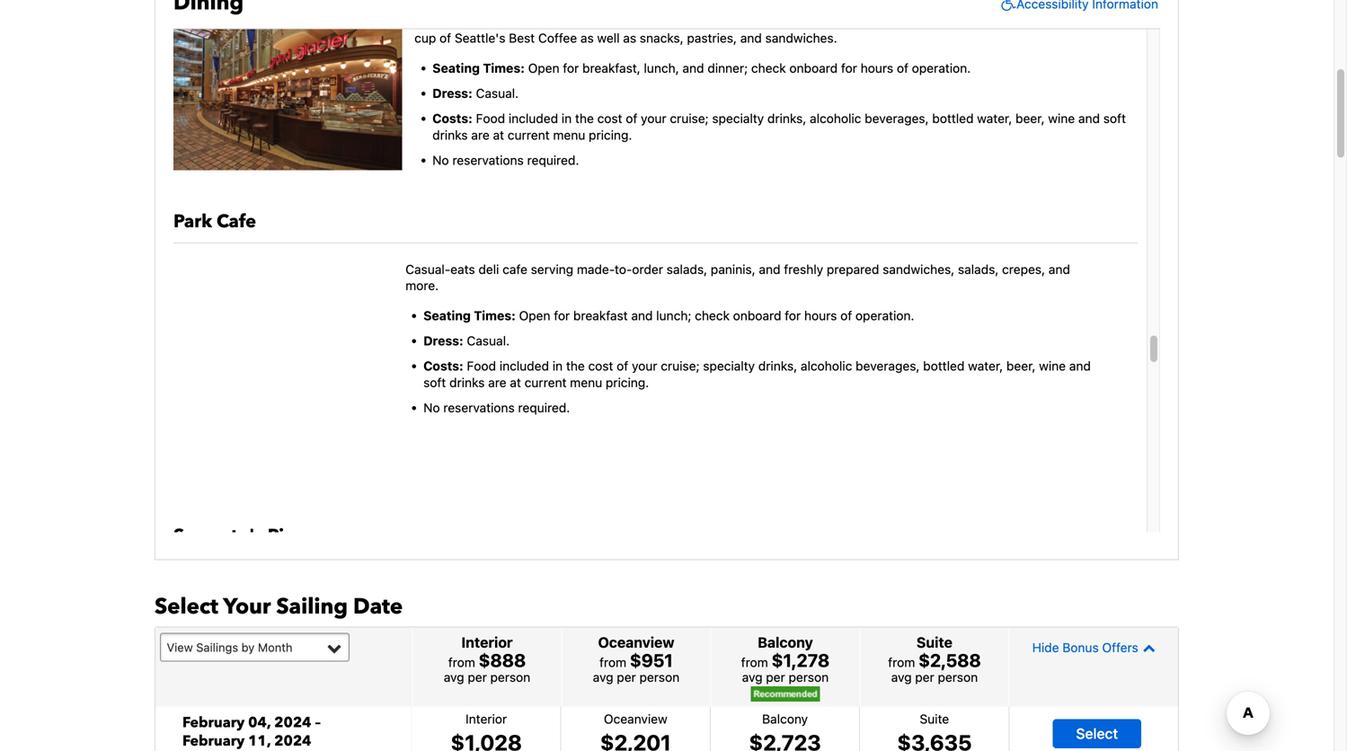 Task type: describe. For each thing, give the bounding box(es) containing it.
avg for $888
[[444, 670, 464, 685]]

0 vertical spatial operation.
[[912, 61, 971, 75]]

month
[[258, 641, 293, 654]]

sailing
[[276, 592, 348, 622]]

the down breakfast,
[[575, 111, 594, 126]]

soft for casual-eats deli cafe serving made-to-order salads, paninis, and freshly prepared sandwiches, salads, crepes, and more.
[[423, 375, 446, 390]]

sailings
[[196, 641, 238, 654]]

bonus
[[1063, 640, 1099, 655]]

reservations for open for breakfast and lunch; check onboard for hours of operation.
[[443, 400, 515, 415]]

sandwiches,
[[883, 262, 955, 277]]

avg for $1,278
[[742, 670, 763, 685]]

soft for the multi-level royal promenade is the heart of the ship and cafe promenade is the perfect spot for 'people watching' over a cup of seattle's best coffee as well as snacks, pastries, and sandwiches.
[[1103, 111, 1126, 126]]

seating times: open for breakfast and lunch; check onboard for hours of operation.
[[423, 308, 914, 323]]

required. for open for breakfast, lunch, and dinner; check onboard for hours of operation.
[[527, 153, 579, 168]]

casual. for open for breakfast and lunch; check onboard for hours of operation.
[[467, 333, 510, 348]]

of down breakfast
[[617, 359, 628, 374]]

wine for casual-eats deli cafe serving made-to-order salads, paninis, and freshly prepared sandwiches, salads, crepes, and more.
[[1039, 359, 1066, 374]]

water, for open for breakfast, lunch, and dinner; check onboard for hours of operation.
[[977, 111, 1012, 126]]

drinks, for check
[[767, 111, 806, 126]]

current for open for breakfast, lunch, and dinner; check onboard for hours of operation.
[[508, 128, 550, 142]]

hide bonus offers link
[[1014, 632, 1174, 664]]

made-
[[577, 262, 615, 277]]

recommended image
[[751, 686, 820, 702]]

over
[[1102, 14, 1128, 29]]

more.
[[405, 278, 439, 293]]

for left breakfast
[[554, 308, 570, 323]]

of down perfect
[[897, 61, 909, 75]]

menu for breakfast,
[[553, 128, 585, 142]]

level
[[474, 14, 501, 29]]

times: for open for breakfast, lunch, and dinner; check onboard for hours of operation.
[[483, 61, 525, 75]]

costs: for seating times: open for breakfast and lunch; check onboard for hours of operation.
[[423, 359, 463, 374]]

–
[[315, 713, 321, 733]]

by
[[241, 641, 255, 654]]

casual-
[[405, 262, 450, 277]]

cafe inside the multi-level royal promenade is the heart of the ship and cafe promenade is the perfect spot for 'people watching' over a cup of seattle's best coffee as well as snacks, pastries, and sandwiches.
[[767, 14, 794, 29]]

0 horizontal spatial hours
[[804, 308, 837, 323]]

cost for breakfast
[[588, 359, 613, 374]]

in for breakfast
[[553, 359, 563, 374]]

specialty for check
[[703, 359, 755, 374]]

chevron up image
[[1138, 642, 1156, 654]]

2024
[[274, 713, 311, 733]]

2 is from the left
[[867, 14, 876, 29]]

$2,588
[[919, 650, 981, 671]]

alcoholic for hours
[[801, 359, 852, 374]]

0 horizontal spatial cafe
[[217, 209, 256, 234]]

at for open for breakfast and lunch; check onboard for hours of operation.
[[510, 375, 521, 390]]

spot
[[948, 14, 973, 29]]

watching'
[[1043, 14, 1099, 29]]

water, for open for breakfast and lunch; check onboard for hours of operation.
[[968, 359, 1003, 374]]

drinks for seating times: open for breakfast, lunch, and dinner; check onboard for hours of operation.
[[433, 128, 468, 142]]

for inside the multi-level royal promenade is the heart of the ship and cafe promenade is the perfect spot for 'people watching' over a cup of seattle's best coffee as well as snacks, pastries, and sandwiches.
[[977, 14, 993, 29]]

casual. for open for breakfast, lunch, and dinner; check onboard for hours of operation.
[[476, 86, 519, 101]]

seating times: open for breakfast, lunch, and dinner; check onboard for hours of operation.
[[433, 61, 971, 75]]

dinner;
[[708, 61, 748, 75]]

food included in the cost of your cruise; specialty drinks, alcoholic beverages, bottled water, beer, wine and soft drinks are at current menu pricing. for onboard
[[423, 359, 1091, 390]]

prepared
[[827, 262, 879, 277]]

multi-
[[440, 14, 474, 29]]

wheelchair image
[[997, 0, 1017, 12]]

coffee
[[538, 31, 577, 46]]

heart
[[644, 14, 674, 29]]

1 is from the left
[[609, 14, 618, 29]]

paninis,
[[711, 262, 756, 277]]

ship
[[715, 14, 739, 29]]

pizza
[[268, 524, 313, 549]]

order
[[632, 262, 663, 277]]

dress: for seating times: open for breakfast and lunch; check onboard for hours of operation.
[[423, 333, 463, 348]]

2 as from the left
[[623, 31, 636, 46]]

bottled for seating times: open for breakfast and lunch; check onboard for hours of operation.
[[923, 359, 965, 374]]

to-
[[615, 262, 632, 277]]

per for $951
[[617, 670, 636, 685]]

food for open for breakfast and lunch; check onboard for hours of operation.
[[467, 359, 496, 374]]

lunch;
[[656, 308, 692, 323]]

february 04, 2024 –
[[182, 713, 321, 733]]

beer, for seating times: open for breakfast and lunch; check onboard for hours of operation.
[[1007, 359, 1036, 374]]

park cafe
[[173, 209, 256, 234]]

current for open for breakfast and lunch; check onboard for hours of operation.
[[525, 375, 567, 390]]

offers
[[1102, 640, 1138, 655]]

seating for seating times: open for breakfast, lunch, and dinner; check onboard for hours of operation.
[[433, 61, 480, 75]]

suite for suite
[[920, 712, 949, 726]]

'people
[[996, 14, 1039, 29]]

of right heart
[[677, 14, 689, 29]]

hide
[[1032, 640, 1059, 655]]

avg for $951
[[593, 670, 613, 685]]

wine for the multi-level royal promenade is the heart of the ship and cafe promenade is the perfect spot for 'people watching' over a cup of seattle's best coffee as well as snacks, pastries, and sandwiches.
[[1048, 111, 1075, 126]]

snacks,
[[640, 31, 684, 46]]

no reservations required. for open for breakfast and lunch; check onboard for hours of operation.
[[423, 400, 570, 415]]

no reservations required. for open for breakfast, lunch, and dinner; check onboard for hours of operation.
[[433, 153, 579, 168]]

perfect
[[902, 14, 944, 29]]

beverages, for of
[[865, 111, 929, 126]]

1 horizontal spatial check
[[751, 61, 786, 75]]

dress: for seating times: open for breakfast, lunch, and dinner; check onboard for hours of operation.
[[433, 86, 473, 101]]

cup
[[415, 31, 436, 46]]

royal
[[504, 14, 536, 29]]

select for select
[[1076, 725, 1118, 742]]

view
[[167, 641, 193, 654]]

date
[[353, 592, 403, 622]]

suite from $2,588 avg per person
[[888, 634, 981, 685]]

cost for breakfast,
[[597, 111, 622, 126]]

$951
[[630, 650, 673, 671]]

person for $2,588
[[938, 670, 978, 685]]

costs: for seating times: open for breakfast, lunch, and dinner; check onboard for hours of operation.
[[433, 111, 473, 126]]

sorrento's
[[173, 524, 263, 549]]

at for open for breakfast, lunch, and dinner; check onboard for hours of operation.
[[493, 128, 504, 142]]

your for and
[[632, 359, 657, 374]]

$1,278
[[772, 650, 830, 671]]

the left perfect
[[880, 14, 899, 29]]

pricing. for breakfast
[[606, 375, 649, 390]]

cruise; for lunch;
[[661, 359, 700, 374]]

0 vertical spatial onboard
[[790, 61, 838, 75]]

times: for open for breakfast and lunch; check onboard for hours of operation.
[[474, 308, 516, 323]]

balcony for balcony
[[762, 712, 808, 726]]



Task type: vqa. For each thing, say whether or not it's contained in the screenshot.


Task type: locate. For each thing, give the bounding box(es) containing it.
1 vertical spatial reservations
[[443, 400, 515, 415]]

1 vertical spatial included
[[500, 359, 549, 374]]

specialty for dinner;
[[712, 111, 764, 126]]

specialty
[[712, 111, 764, 126], [703, 359, 755, 374]]

1 vertical spatial seating
[[423, 308, 471, 323]]

times: down 'deli'
[[474, 308, 516, 323]]

drinks,
[[767, 111, 806, 126], [758, 359, 797, 374]]

per for $2,588
[[915, 670, 934, 685]]

suite
[[917, 634, 953, 651], [920, 712, 949, 726]]

0 vertical spatial at
[[493, 128, 504, 142]]

1 vertical spatial check
[[695, 308, 730, 323]]

the left heart
[[621, 14, 640, 29]]

0 horizontal spatial as
[[581, 31, 594, 46]]

person inside interior from $888 avg per person
[[490, 670, 530, 685]]

0 horizontal spatial at
[[493, 128, 504, 142]]

breakfast
[[573, 308, 628, 323]]

are for open for breakfast and lunch; check onboard for hours of operation.
[[488, 375, 507, 390]]

1 vertical spatial costs:
[[423, 359, 463, 374]]

sorrento's pizza
[[173, 524, 313, 549]]

per for $1,278
[[766, 670, 785, 685]]

included
[[509, 111, 558, 126], [500, 359, 549, 374]]

dress: casual. down seattle's
[[433, 86, 519, 101]]

4 avg from the left
[[891, 670, 912, 685]]

menu
[[553, 128, 585, 142], [570, 375, 602, 390]]

1 vertical spatial food included in the cost of your cruise; specialty drinks, alcoholic beverages, bottled water, beer, wine and soft drinks are at current menu pricing.
[[423, 359, 1091, 390]]

select link
[[1053, 719, 1142, 749]]

dress: down cup
[[433, 86, 473, 101]]

1 vertical spatial balcony
[[762, 712, 808, 726]]

of right cup
[[440, 31, 451, 46]]

select for select your sailing date
[[155, 592, 218, 622]]

1 horizontal spatial cafe
[[767, 14, 794, 29]]

1 person from the left
[[490, 670, 530, 685]]

0 vertical spatial specialty
[[712, 111, 764, 126]]

beverages,
[[865, 111, 929, 126], [856, 359, 920, 374]]

person inside suite from $2,588 avg per person
[[938, 670, 978, 685]]

avg inside interior from $888 avg per person
[[444, 670, 464, 685]]

1 vertical spatial interior
[[466, 712, 507, 726]]

2 promenade from the left
[[797, 14, 864, 29]]

0 vertical spatial open
[[528, 61, 560, 75]]

from inside balcony from $1,278 avg per person
[[741, 655, 768, 670]]

1 vertical spatial pricing.
[[606, 375, 649, 390]]

promenade up sandwiches.
[[797, 14, 864, 29]]

drinks, for onboard
[[758, 359, 797, 374]]

0 vertical spatial included
[[509, 111, 558, 126]]

0 vertical spatial dress: casual.
[[433, 86, 519, 101]]

operation.
[[912, 61, 971, 75], [856, 308, 914, 323]]

and
[[742, 14, 764, 29], [740, 31, 762, 46], [683, 61, 704, 75], [1078, 111, 1100, 126], [759, 262, 781, 277], [1049, 262, 1070, 277], [631, 308, 653, 323], [1069, 359, 1091, 374]]

bottled
[[932, 111, 974, 126], [923, 359, 965, 374]]

breakfast,
[[582, 61, 641, 75]]

0 vertical spatial wine
[[1048, 111, 1075, 126]]

promenade
[[539, 14, 605, 29], [797, 14, 864, 29]]

1 vertical spatial specialty
[[703, 359, 755, 374]]

serving
[[531, 262, 573, 277]]

bottled for seating times: open for breakfast, lunch, and dinner; check onboard for hours of operation.
[[932, 111, 974, 126]]

0 vertical spatial menu
[[553, 128, 585, 142]]

for down freshly
[[785, 308, 801, 323]]

1 vertical spatial casual.
[[467, 333, 510, 348]]

0 vertical spatial drinks
[[433, 128, 468, 142]]

the
[[621, 14, 640, 29], [692, 14, 711, 29], [880, 14, 899, 29], [575, 111, 594, 126], [566, 359, 585, 374]]

dress: casual. for seating times: open for breakfast, lunch, and dinner; check onboard for hours of operation.
[[433, 86, 519, 101]]

interior for interior from $888 avg per person
[[461, 634, 513, 651]]

per inside oceanview from $951 avg per person
[[617, 670, 636, 685]]

0 vertical spatial pricing.
[[589, 128, 632, 142]]

current
[[508, 128, 550, 142], [525, 375, 567, 390]]

interior
[[461, 634, 513, 651], [466, 712, 507, 726]]

open
[[528, 61, 560, 75], [519, 308, 550, 323]]

0 vertical spatial food included in the cost of your cruise; specialty drinks, alcoholic beverages, bottled water, beer, wine and soft drinks are at current menu pricing.
[[433, 111, 1126, 142]]

from for $888
[[448, 655, 475, 670]]

interior for interior
[[466, 712, 507, 726]]

1 from from the left
[[448, 655, 475, 670]]

operation. down perfect
[[912, 61, 971, 75]]

0 vertical spatial times:
[[483, 61, 525, 75]]

park
[[173, 209, 212, 234]]

pricing. down breakfast
[[606, 375, 649, 390]]

pastries,
[[687, 31, 737, 46]]

is up well
[[609, 14, 618, 29]]

1 vertical spatial bottled
[[923, 359, 965, 374]]

per inside interior from $888 avg per person
[[468, 670, 487, 685]]

reservations for open for breakfast, lunch, and dinner; check onboard for hours of operation.
[[452, 153, 524, 168]]

0 vertical spatial current
[[508, 128, 550, 142]]

included for open for breakfast and lunch; check onboard for hours of operation.
[[500, 359, 549, 374]]

1 vertical spatial wine
[[1039, 359, 1066, 374]]

0 horizontal spatial onboard
[[733, 308, 781, 323]]

1 horizontal spatial as
[[623, 31, 636, 46]]

oceanview for oceanview from $951 avg per person
[[598, 634, 674, 651]]

avg for $2,588
[[891, 670, 912, 685]]

1 vertical spatial hours
[[804, 308, 837, 323]]

menu for breakfast
[[570, 375, 602, 390]]

from for $951
[[599, 655, 626, 670]]

freshly
[[784, 262, 823, 277]]

balcony from $1,278 avg per person
[[741, 634, 830, 685]]

oceanview inside oceanview from $951 avg per person
[[598, 634, 674, 651]]

hide bonus offers
[[1032, 640, 1138, 655]]

as right well
[[623, 31, 636, 46]]

beverages, for operation.
[[856, 359, 920, 374]]

well
[[597, 31, 620, 46]]

the multi-level royal promenade is the heart of the ship and cafe promenade is the perfect spot for 'people watching' over a cup of seattle's best coffee as well as snacks, pastries, and sandwiches.
[[415, 14, 1138, 46]]

balcony for balcony from $1,278 avg per person
[[758, 634, 813, 651]]

suite for suite from $2,588 avg per person
[[917, 634, 953, 651]]

interior inside interior from $888 avg per person
[[461, 634, 513, 651]]

crepes,
[[1002, 262, 1045, 277]]

dress: casual. down more.
[[423, 333, 510, 348]]

no for seating times: open for breakfast and lunch; check onboard for hours of operation.
[[423, 400, 440, 415]]

seating
[[433, 61, 480, 75], [423, 308, 471, 323]]

costs: down more.
[[423, 359, 463, 374]]

cafe up sandwiches.
[[767, 14, 794, 29]]

from up recommended image
[[741, 655, 768, 670]]

menu down breakfast
[[570, 375, 602, 390]]

specialty down seating times: open for breakfast and lunch; check onboard for hours of operation.
[[703, 359, 755, 374]]

of
[[677, 14, 689, 29], [440, 31, 451, 46], [897, 61, 909, 75], [626, 111, 638, 126], [840, 308, 852, 323], [617, 359, 628, 374]]

beer, for seating times: open for breakfast, lunch, and dinner; check onboard for hours of operation.
[[1016, 111, 1045, 126]]

no for seating times: open for breakfast, lunch, and dinner; check onboard for hours of operation.
[[433, 153, 449, 168]]

for down coffee
[[563, 61, 579, 75]]

avg inside oceanview from $951 avg per person
[[593, 670, 613, 685]]

balcony inside balcony from $1,278 avg per person
[[758, 634, 813, 651]]

from inside oceanview from $951 avg per person
[[599, 655, 626, 670]]

person for $888
[[490, 670, 530, 685]]

salads, left crepes,
[[958, 262, 999, 277]]

water,
[[977, 111, 1012, 126], [968, 359, 1003, 374]]

pricing. down breakfast,
[[589, 128, 632, 142]]

1 vertical spatial onboard
[[733, 308, 781, 323]]

0 vertical spatial dress:
[[433, 86, 473, 101]]

1 vertical spatial drinks,
[[758, 359, 797, 374]]

seating down seattle's
[[433, 61, 480, 75]]

cruise; down seating times: open for breakfast, lunch, and dinner; check onboard for hours of operation.
[[670, 111, 709, 126]]

0 vertical spatial drinks,
[[767, 111, 806, 126]]

1 per from the left
[[468, 670, 487, 685]]

check down the multi-level royal promenade is the heart of the ship and cafe promenade is the perfect spot for 'people watching' over a cup of seattle's best coffee as well as snacks, pastries, and sandwiches.
[[751, 61, 786, 75]]

balcony down recommended image
[[762, 712, 808, 726]]

oceanview
[[598, 634, 674, 651], [604, 712, 668, 726]]

avg up recommended image
[[742, 670, 763, 685]]

seating down more.
[[423, 308, 471, 323]]

select inside select link
[[1076, 725, 1118, 742]]

per inside balcony from $1,278 avg per person
[[766, 670, 785, 685]]

for down the multi-level royal promenade is the heart of the ship and cafe promenade is the perfect spot for 'people watching' over a cup of seattle's best coffee as well as snacks, pastries, and sandwiches.
[[841, 61, 857, 75]]

in for breakfast,
[[562, 111, 572, 126]]

1 vertical spatial dress: casual.
[[423, 333, 510, 348]]

1 vertical spatial cruise;
[[661, 359, 700, 374]]

1 vertical spatial menu
[[570, 375, 602, 390]]

pricing.
[[589, 128, 632, 142], [606, 375, 649, 390]]

are for open for breakfast, lunch, and dinner; check onboard for hours of operation.
[[471, 128, 490, 142]]

person inside balcony from $1,278 avg per person
[[789, 670, 829, 685]]

0 vertical spatial your
[[641, 111, 667, 126]]

1 vertical spatial at
[[510, 375, 521, 390]]

1 promenade from the left
[[539, 14, 605, 29]]

operation. down prepared
[[856, 308, 914, 323]]

no
[[433, 153, 449, 168], [423, 400, 440, 415]]

onboard down sandwiches.
[[790, 61, 838, 75]]

as left well
[[581, 31, 594, 46]]

deli
[[478, 262, 499, 277]]

avg left the $2,588
[[891, 670, 912, 685]]

1 vertical spatial food
[[467, 359, 496, 374]]

is left perfect
[[867, 14, 876, 29]]

1 vertical spatial alcoholic
[[801, 359, 852, 374]]

wine
[[1048, 111, 1075, 126], [1039, 359, 1066, 374]]

cruise;
[[670, 111, 709, 126], [661, 359, 700, 374]]

casual-eats deli cafe serving made-to-order salads, paninis, and freshly prepared sandwiches, salads, crepes, and more.
[[405, 262, 1070, 293]]

1 horizontal spatial is
[[867, 14, 876, 29]]

dress: casual. for seating times: open for breakfast and lunch; check onboard for hours of operation.
[[423, 333, 510, 348]]

1 vertical spatial drinks
[[449, 375, 485, 390]]

1 vertical spatial no
[[423, 400, 440, 415]]

1 vertical spatial cafe
[[217, 209, 256, 234]]

0 horizontal spatial select
[[155, 592, 218, 622]]

0 vertical spatial no reservations required.
[[433, 153, 579, 168]]

0 vertical spatial alcoholic
[[810, 111, 861, 126]]

04,
[[248, 713, 271, 733]]

soft
[[1103, 111, 1126, 126], [423, 375, 446, 390]]

from left $888
[[448, 655, 475, 670]]

1 avg from the left
[[444, 670, 464, 685]]

3 person from the left
[[789, 670, 829, 685]]

oceanview for oceanview
[[604, 712, 668, 726]]

view sailings by month link
[[160, 633, 350, 662]]

your down seating times: open for breakfast and lunch; check onboard for hours of operation.
[[632, 359, 657, 374]]

your down lunch,
[[641, 111, 667, 126]]

person inside oceanview from $951 avg per person
[[640, 670, 680, 685]]

cruise; for and
[[670, 111, 709, 126]]

1 vertical spatial water,
[[968, 359, 1003, 374]]

from inside suite from $2,588 avg per person
[[888, 655, 915, 670]]

dress: down more.
[[423, 333, 463, 348]]

open for open for breakfast, lunch, and dinner; check onboard for hours of operation.
[[528, 61, 560, 75]]

seating for seating times: open for breakfast and lunch; check onboard for hours of operation.
[[423, 308, 471, 323]]

3 from from the left
[[741, 655, 768, 670]]

the up pastries, on the top of page
[[692, 14, 711, 29]]

person for $951
[[640, 670, 680, 685]]

the
[[415, 14, 437, 29]]

avg left $888
[[444, 670, 464, 685]]

cost
[[597, 111, 622, 126], [588, 359, 613, 374]]

0 vertical spatial soft
[[1103, 111, 1126, 126]]

interior from $888 avg per person
[[444, 634, 530, 685]]

check right lunch;
[[695, 308, 730, 323]]

1 vertical spatial cost
[[588, 359, 613, 374]]

alcoholic for for
[[810, 111, 861, 126]]

per inside suite from $2,588 avg per person
[[915, 670, 934, 685]]

0 horizontal spatial check
[[695, 308, 730, 323]]

3 per from the left
[[766, 670, 785, 685]]

0 vertical spatial in
[[562, 111, 572, 126]]

4 from from the left
[[888, 655, 915, 670]]

1 vertical spatial select
[[1076, 725, 1118, 742]]

1 vertical spatial soft
[[423, 375, 446, 390]]

avg inside balcony from $1,278 avg per person
[[742, 670, 763, 685]]

cost down breakfast
[[588, 359, 613, 374]]

food for open for breakfast, lunch, and dinner; check onboard for hours of operation.
[[476, 111, 505, 126]]

view sailings by month
[[167, 641, 293, 654]]

lunch,
[[644, 61, 679, 75]]

select your sailing date
[[155, 592, 403, 622]]

0 vertical spatial cafe
[[767, 14, 794, 29]]

required. for open for breakfast and lunch; check onboard for hours of operation.
[[518, 400, 570, 415]]

cruise; down lunch;
[[661, 359, 700, 374]]

0 horizontal spatial soft
[[423, 375, 446, 390]]

drinks
[[433, 128, 468, 142], [449, 375, 485, 390]]

2 from from the left
[[599, 655, 626, 670]]

from for $1,278
[[741, 655, 768, 670]]

select down hide bonus offers link
[[1076, 725, 1118, 742]]

your for lunch,
[[641, 111, 667, 126]]

sandwiches.
[[765, 31, 837, 46]]

at
[[493, 128, 504, 142], [510, 375, 521, 390]]

0 vertical spatial oceanview
[[598, 634, 674, 651]]

casual.
[[476, 86, 519, 101], [467, 333, 510, 348]]

oceanview from $951 avg per person
[[593, 634, 680, 685]]

1 horizontal spatial hours
[[861, 61, 893, 75]]

from
[[448, 655, 475, 670], [599, 655, 626, 670], [741, 655, 768, 670], [888, 655, 915, 670]]

0 vertical spatial required.
[[527, 153, 579, 168]]

times: down best at the left top
[[483, 61, 525, 75]]

from left $951
[[599, 655, 626, 670]]

1 vertical spatial operation.
[[856, 308, 914, 323]]

for right spot
[[977, 14, 993, 29]]

1 vertical spatial your
[[632, 359, 657, 374]]

in
[[562, 111, 572, 126], [553, 359, 563, 374]]

eats
[[450, 262, 475, 277]]

1 vertical spatial beer,
[[1007, 359, 1036, 374]]

suite inside suite from $2,588 avg per person
[[917, 634, 953, 651]]

2 per from the left
[[617, 670, 636, 685]]

pricing. for breakfast,
[[589, 128, 632, 142]]

times:
[[483, 61, 525, 75], [474, 308, 516, 323]]

menu down breakfast,
[[553, 128, 585, 142]]

1 vertical spatial required.
[[518, 400, 570, 415]]

1 as from the left
[[581, 31, 594, 46]]

4 person from the left
[[938, 670, 978, 685]]

0 vertical spatial casual.
[[476, 86, 519, 101]]

the down breakfast
[[566, 359, 585, 374]]

avg left $951
[[593, 670, 613, 685]]

cafe
[[503, 262, 527, 277]]

a
[[1131, 14, 1138, 29]]

1 salads, from the left
[[667, 262, 707, 277]]

0 vertical spatial food
[[476, 111, 505, 126]]

costs: down cup
[[433, 111, 473, 126]]

0 vertical spatial seating
[[433, 61, 480, 75]]

0 vertical spatial cruise;
[[670, 111, 709, 126]]

salads, right order
[[667, 262, 707, 277]]

february
[[182, 713, 245, 733]]

included for open for breakfast, lunch, and dinner; check onboard for hours of operation.
[[509, 111, 558, 126]]

as
[[581, 31, 594, 46], [623, 31, 636, 46]]

your
[[223, 592, 271, 622]]

select
[[155, 592, 218, 622], [1076, 725, 1118, 742]]

0 vertical spatial suite
[[917, 634, 953, 651]]

avg inside suite from $2,588 avg per person
[[891, 670, 912, 685]]

4 per from the left
[[915, 670, 934, 685]]

1 horizontal spatial promenade
[[797, 14, 864, 29]]

open down serving
[[519, 308, 550, 323]]

promenade up coffee
[[539, 14, 605, 29]]

1 vertical spatial oceanview
[[604, 712, 668, 726]]

hours
[[861, 61, 893, 75], [804, 308, 837, 323]]

0 vertical spatial select
[[155, 592, 218, 622]]

cafe right park
[[217, 209, 256, 234]]

0 vertical spatial hours
[[861, 61, 893, 75]]

reservations
[[452, 153, 524, 168], [443, 400, 515, 415]]

2 avg from the left
[[593, 670, 613, 685]]

3 avg from the left
[[742, 670, 763, 685]]

1 vertical spatial are
[[488, 375, 507, 390]]

of down breakfast,
[[626, 111, 638, 126]]

from left the $2,588
[[888, 655, 915, 670]]

1 vertical spatial times:
[[474, 308, 516, 323]]

open down coffee
[[528, 61, 560, 75]]

casual. down seattle's
[[476, 86, 519, 101]]

0 horizontal spatial promenade
[[539, 14, 605, 29]]

0 vertical spatial check
[[751, 61, 786, 75]]

person
[[490, 670, 530, 685], [640, 670, 680, 685], [789, 670, 829, 685], [938, 670, 978, 685]]

required.
[[527, 153, 579, 168], [518, 400, 570, 415]]

dress: casual.
[[433, 86, 519, 101], [423, 333, 510, 348]]

your
[[641, 111, 667, 126], [632, 359, 657, 374]]

of down prepared
[[840, 308, 852, 323]]

1 horizontal spatial salads,
[[958, 262, 999, 277]]

casual. down 'deli'
[[467, 333, 510, 348]]

specialty down dinner;
[[712, 111, 764, 126]]

open for open for breakfast and lunch; check onboard for hours of operation.
[[519, 308, 550, 323]]

0 vertical spatial are
[[471, 128, 490, 142]]

from inside interior from $888 avg per person
[[448, 655, 475, 670]]

0 vertical spatial costs:
[[433, 111, 473, 126]]

drinks for seating times: open for breakfast and lunch; check onboard for hours of operation.
[[449, 375, 485, 390]]

0 vertical spatial balcony
[[758, 634, 813, 651]]

$888
[[479, 650, 526, 671]]

1 vertical spatial current
[[525, 375, 567, 390]]

cafe
[[767, 14, 794, 29], [217, 209, 256, 234]]

1 vertical spatial in
[[553, 359, 563, 374]]

0 vertical spatial water,
[[977, 111, 1012, 126]]

0 vertical spatial reservations
[[452, 153, 524, 168]]

1 vertical spatial dress:
[[423, 333, 463, 348]]

1 vertical spatial open
[[519, 308, 550, 323]]

seattle's
[[455, 31, 505, 46]]

1 horizontal spatial select
[[1076, 725, 1118, 742]]

per for $888
[[468, 670, 487, 685]]

onboard down the casual-eats deli cafe serving made-to-order salads, paninis, and freshly prepared sandwiches, salads, crepes, and more.
[[733, 308, 781, 323]]

from for $2,588
[[888, 655, 915, 670]]

1 horizontal spatial soft
[[1103, 111, 1126, 126]]

check
[[751, 61, 786, 75], [695, 308, 730, 323]]

1 horizontal spatial at
[[510, 375, 521, 390]]

best
[[509, 31, 535, 46]]

2 salads, from the left
[[958, 262, 999, 277]]

food included in the cost of your cruise; specialty drinks, alcoholic beverages, bottled water, beer, wine and soft drinks are at current menu pricing. for check
[[433, 111, 1126, 142]]

2 person from the left
[[640, 670, 680, 685]]

for
[[977, 14, 993, 29], [563, 61, 579, 75], [841, 61, 857, 75], [554, 308, 570, 323], [785, 308, 801, 323]]

select up view
[[155, 592, 218, 622]]

balcony up recommended image
[[758, 634, 813, 651]]

0 vertical spatial no
[[433, 153, 449, 168]]

0 vertical spatial beverages,
[[865, 111, 929, 126]]

cost down breakfast,
[[597, 111, 622, 126]]

person for $1,278
[[789, 670, 829, 685]]

1 horizontal spatial onboard
[[790, 61, 838, 75]]

0 vertical spatial beer,
[[1016, 111, 1045, 126]]

0 horizontal spatial is
[[609, 14, 618, 29]]



